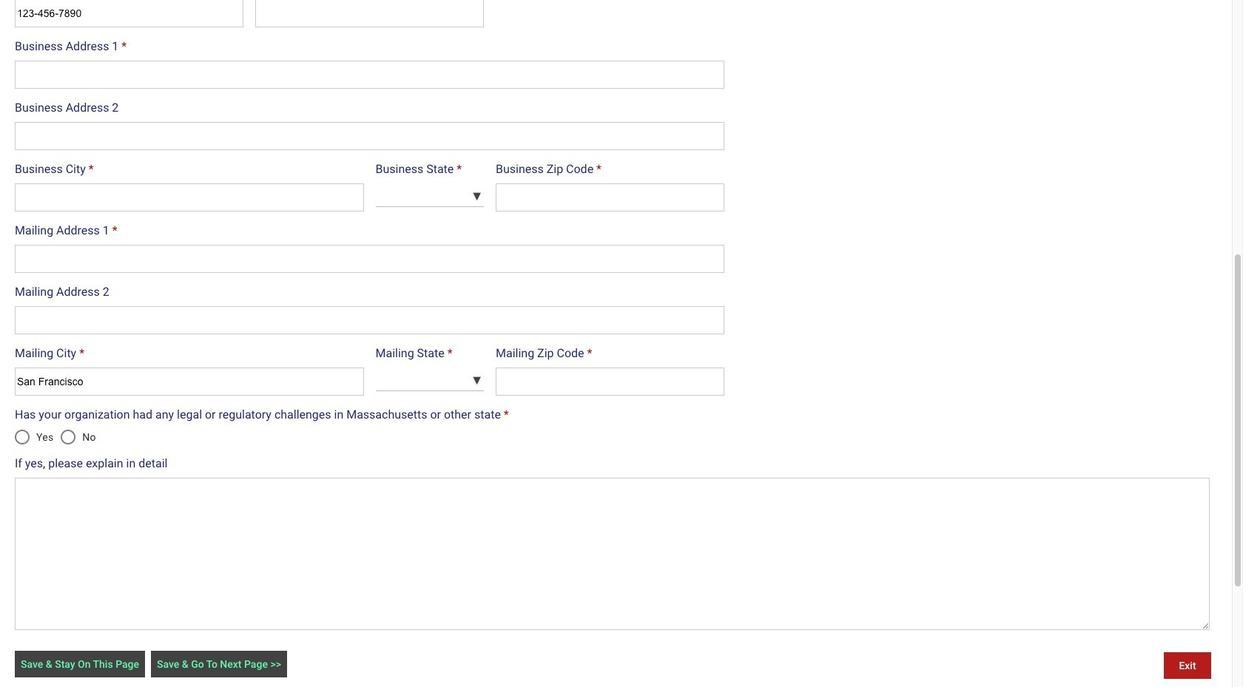 Task type: vqa. For each thing, say whether or not it's contained in the screenshot.
Format: 111-111-1111 text box
yes



Task type: locate. For each thing, give the bounding box(es) containing it.
Format: 111-111-1111 text field
[[15, 0, 244, 27]]

option group
[[6, 420, 104, 455]]

None text field
[[255, 0, 484, 27], [15, 245, 725, 273], [255, 0, 484, 27], [15, 245, 725, 273]]

None text field
[[15, 61, 725, 89], [15, 122, 725, 150], [15, 184, 364, 212], [496, 184, 725, 212], [15, 307, 725, 335], [15, 368, 364, 396], [496, 368, 725, 396], [15, 478, 1211, 631], [15, 61, 725, 89], [15, 122, 725, 150], [15, 184, 364, 212], [496, 184, 725, 212], [15, 307, 725, 335], [15, 368, 364, 396], [496, 368, 725, 396], [15, 478, 1211, 631]]



